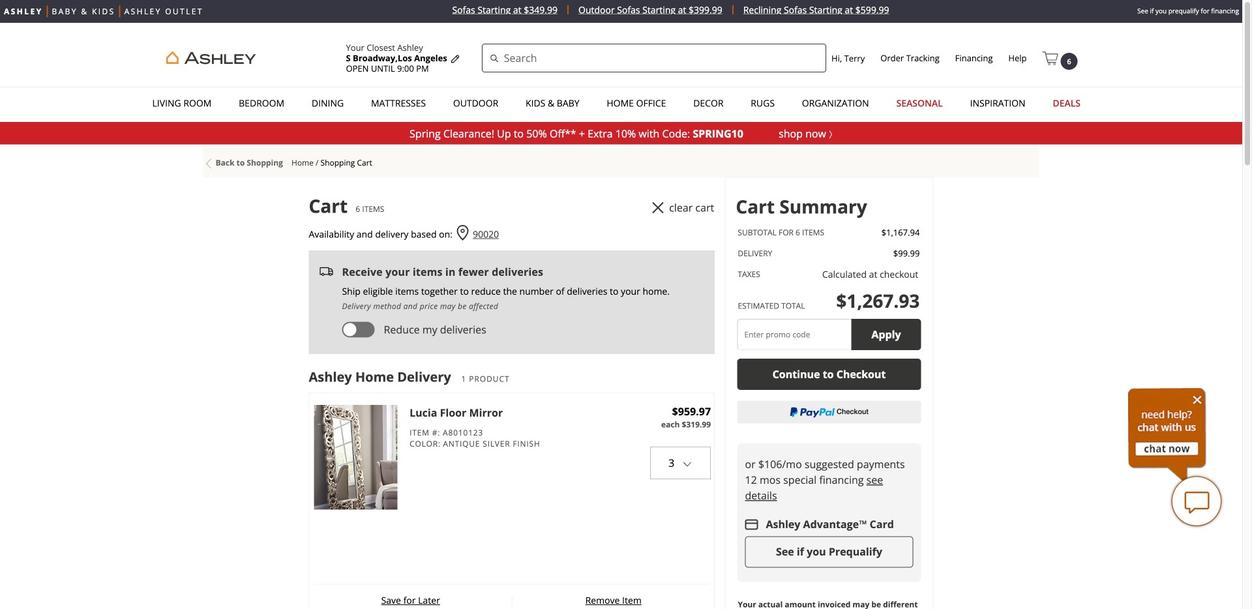 Task type: vqa. For each thing, say whether or not it's contained in the screenshot.
region
yes



Task type: describe. For each thing, give the bounding box(es) containing it.
change location image
[[450, 54, 460, 64]]

search image
[[490, 53, 499, 66]]

Enter promo code text field
[[737, 319, 851, 350]]

availability and delivery based on this zip code - 90020 image
[[455, 225, 470, 241]]

ashley advantage™ card image
[[745, 519, 758, 530]]

chat bubble mobile view image
[[1170, 475, 1223, 528]]



Task type: locate. For each thing, give the bounding box(es) containing it.
click to clear cart image
[[652, 202, 664, 214]]

lucia floor mirror, image
[[314, 405, 398, 509]]

banner
[[0, 23, 1242, 119]]

dims image
[[204, 159, 214, 168]]

None submit
[[216, 157, 289, 168]]

None search field
[[482, 44, 826, 72]]

region
[[309, 250, 715, 354]]

ashley image
[[161, 49, 261, 67]]

dialogue message for liveperson image
[[1128, 388, 1206, 482]]

main content
[[289, 177, 933, 609]]



